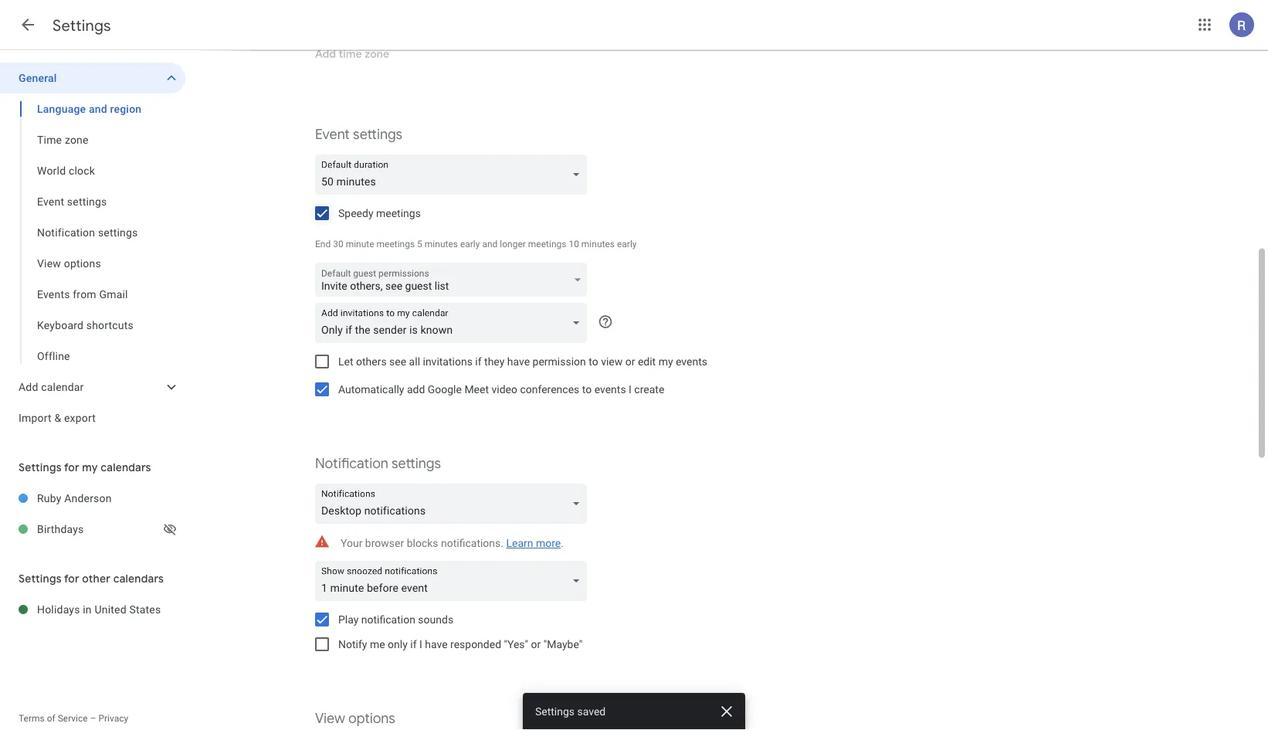 Task type: locate. For each thing, give the bounding box(es) containing it.
1 horizontal spatial notification settings
[[315, 455, 441, 472]]

for for my
[[64, 460, 79, 474]]

united
[[95, 603, 127, 616]]

1 minutes from the left
[[425, 239, 458, 250]]

sounds
[[418, 613, 454, 626]]

to left view
[[589, 355, 598, 368]]

time
[[37, 133, 62, 146]]

options down the me
[[348, 710, 395, 727]]

view options
[[37, 257, 101, 270], [315, 710, 395, 727]]

minutes right 5
[[425, 239, 458, 250]]

5
[[417, 239, 422, 250]]

i
[[629, 383, 632, 396], [419, 638, 422, 650]]

0 vertical spatial for
[[64, 460, 79, 474]]

if right only
[[410, 638, 417, 650]]

notification settings
[[37, 226, 138, 239], [315, 455, 441, 472]]

early right 10
[[617, 239, 637, 250]]

group
[[0, 93, 185, 372]]

1 vertical spatial for
[[64, 572, 79, 586]]

1 horizontal spatial view
[[315, 710, 345, 727]]

view options up events from gmail
[[37, 257, 101, 270]]

1 vertical spatial see
[[389, 355, 406, 368]]

tree
[[0, 63, 185, 433]]

have down "sounds"
[[425, 638, 448, 650]]

calendars for settings for other calendars
[[113, 572, 164, 586]]

for
[[64, 460, 79, 474], [64, 572, 79, 586]]

1 horizontal spatial minutes
[[582, 239, 615, 250]]

1 horizontal spatial and
[[482, 239, 498, 250]]

speedy meetings
[[338, 207, 421, 219]]

see left the all
[[389, 355, 406, 368]]

events down view
[[595, 383, 626, 396]]

notification down world clock
[[37, 226, 95, 239]]

automatically add google meet video conferences to events i create
[[338, 383, 665, 396]]

for for other
[[64, 572, 79, 586]]

see down permissions
[[386, 279, 403, 292]]

meetings left 10
[[528, 239, 567, 250]]

calendars up the ruby anderson tree item
[[101, 460, 151, 474]]

birthdays tree item
[[0, 514, 185, 545]]

keyboard shortcuts
[[37, 319, 134, 331]]

1 early from the left
[[460, 239, 480, 250]]

event settings
[[315, 126, 403, 143], [37, 195, 107, 208]]

2 early from the left
[[617, 239, 637, 250]]

1 horizontal spatial my
[[659, 355, 673, 368]]

1 horizontal spatial event
[[315, 126, 350, 143]]

early up "invite others, see guest list" popup button
[[460, 239, 480, 250]]

1 horizontal spatial early
[[617, 239, 637, 250]]

meetings up 5
[[376, 207, 421, 219]]

settings left the saved
[[535, 705, 575, 718]]

0 vertical spatial calendars
[[101, 460, 151, 474]]

calendar
[[41, 380, 84, 393]]

0 vertical spatial event settings
[[315, 126, 403, 143]]

0 vertical spatial have
[[507, 355, 530, 368]]

0 horizontal spatial view options
[[37, 257, 101, 270]]

1 vertical spatial view options
[[315, 710, 395, 727]]

region
[[110, 102, 142, 115]]

and left region
[[89, 102, 107, 115]]

anderson
[[64, 492, 112, 504]]

if left they
[[475, 355, 482, 368]]

options
[[64, 257, 101, 270], [348, 710, 395, 727]]

guest up others,
[[353, 268, 376, 279]]

events
[[676, 355, 708, 368], [595, 383, 626, 396]]

notification settings down automatically
[[315, 455, 441, 472]]

or right "yes"
[[531, 638, 541, 650]]

1 vertical spatial options
[[348, 710, 395, 727]]

gmail
[[99, 288, 128, 301]]

1 vertical spatial event settings
[[37, 195, 107, 208]]

None field
[[315, 155, 593, 195], [315, 303, 593, 343], [315, 484, 593, 524], [315, 561, 593, 601], [315, 155, 593, 195], [315, 303, 593, 343], [315, 484, 593, 524], [315, 561, 593, 601]]

end 30 minute meetings 5 minutes early and longer meetings 10 minutes early
[[315, 239, 637, 250]]

and left longer
[[482, 239, 498, 250]]

0 vertical spatial see
[[386, 279, 403, 292]]

0 horizontal spatial minutes
[[425, 239, 458, 250]]

settings
[[353, 126, 403, 143], [67, 195, 107, 208], [98, 226, 138, 239], [392, 455, 441, 472]]

they
[[484, 355, 505, 368]]

event
[[315, 126, 350, 143], [37, 195, 64, 208]]

ruby anderson
[[37, 492, 112, 504]]

or left the edit
[[626, 355, 635, 368]]

2 for from the top
[[64, 572, 79, 586]]

settings up general "tree item" on the top of page
[[53, 15, 111, 35]]

play notification sounds
[[338, 613, 454, 626]]

calendars up states at the bottom of page
[[113, 572, 164, 586]]

view
[[37, 257, 61, 270], [315, 710, 345, 727]]

i left create
[[629, 383, 632, 396]]

birthdays link
[[37, 514, 161, 545]]

my
[[659, 355, 673, 368], [82, 460, 98, 474]]

1 vertical spatial or
[[531, 638, 541, 650]]

events right the edit
[[676, 355, 708, 368]]

notification settings up from
[[37, 226, 138, 239]]

to
[[589, 355, 598, 368], [582, 383, 592, 396]]

0 horizontal spatial have
[[425, 638, 448, 650]]

0 horizontal spatial events
[[595, 383, 626, 396]]

options up events from gmail
[[64, 257, 101, 270]]

other
[[82, 572, 111, 586]]

0 vertical spatial my
[[659, 355, 673, 368]]

of
[[47, 713, 55, 724]]

guest down permissions
[[405, 279, 432, 292]]

calendars for settings for my calendars
[[101, 460, 151, 474]]

speedy
[[338, 207, 374, 219]]

0 horizontal spatial or
[[531, 638, 541, 650]]

have right they
[[507, 355, 530, 368]]

1 vertical spatial notification settings
[[315, 455, 441, 472]]

and
[[89, 102, 107, 115], [482, 239, 498, 250]]

0 horizontal spatial and
[[89, 102, 107, 115]]

settings up holidays
[[19, 572, 62, 586]]

0 vertical spatial options
[[64, 257, 101, 270]]

0 vertical spatial notification
[[37, 226, 95, 239]]

see
[[386, 279, 403, 292], [389, 355, 406, 368]]

1 horizontal spatial guest
[[405, 279, 432, 292]]

view
[[601, 355, 623, 368]]

my right the edit
[[659, 355, 673, 368]]

meetings left 5
[[377, 239, 415, 250]]

1 vertical spatial i
[[419, 638, 422, 650]]

settings for my calendars
[[19, 460, 151, 474]]

add calendar
[[19, 380, 84, 393]]

1 vertical spatial view
[[315, 710, 345, 727]]

settings up the ruby
[[19, 460, 62, 474]]

to right conferences
[[582, 383, 592, 396]]

0 vertical spatial and
[[89, 102, 107, 115]]

i right only
[[419, 638, 422, 650]]

early
[[460, 239, 480, 250], [617, 239, 637, 250]]

1 horizontal spatial event settings
[[315, 126, 403, 143]]

0 horizontal spatial early
[[460, 239, 480, 250]]

0 vertical spatial view
[[37, 257, 61, 270]]

0 horizontal spatial event
[[37, 195, 64, 208]]

1 vertical spatial my
[[82, 460, 98, 474]]

my up 'anderson'
[[82, 460, 98, 474]]

for left other
[[64, 572, 79, 586]]

1 horizontal spatial notification
[[315, 455, 388, 472]]

1 vertical spatial event
[[37, 195, 64, 208]]

let others see all invitations if they have permission to view or edit my events
[[338, 355, 708, 368]]

1 horizontal spatial if
[[475, 355, 482, 368]]

0 vertical spatial if
[[475, 355, 482, 368]]

1 horizontal spatial events
[[676, 355, 708, 368]]

0 horizontal spatial view
[[37, 257, 61, 270]]

export
[[64, 411, 96, 424]]

0 horizontal spatial if
[[410, 638, 417, 650]]

see inside "default guest permissions invite others, see guest list"
[[386, 279, 403, 292]]

me
[[370, 638, 385, 650]]

0 horizontal spatial notification
[[37, 226, 95, 239]]

general
[[19, 71, 57, 84]]

notification down automatically
[[315, 455, 388, 472]]

0 vertical spatial event
[[315, 126, 350, 143]]

1 vertical spatial calendars
[[113, 572, 164, 586]]

general tree item
[[0, 63, 185, 93]]

1 horizontal spatial i
[[629, 383, 632, 396]]

minutes right 10
[[582, 239, 615, 250]]

1 horizontal spatial or
[[626, 355, 635, 368]]

0 horizontal spatial my
[[82, 460, 98, 474]]

minute
[[346, 239, 374, 250]]

view options down "notify"
[[315, 710, 395, 727]]

settings
[[53, 15, 111, 35], [19, 460, 62, 474], [19, 572, 62, 586], [535, 705, 575, 718]]

add
[[407, 383, 425, 396]]

others
[[356, 355, 387, 368]]

1 horizontal spatial have
[[507, 355, 530, 368]]

tree containing general
[[0, 63, 185, 433]]

or
[[626, 355, 635, 368], [531, 638, 541, 650]]

settings for my calendars tree
[[0, 483, 185, 545]]

minutes
[[425, 239, 458, 250], [582, 239, 615, 250]]

add
[[19, 380, 38, 393]]

0 horizontal spatial notification settings
[[37, 226, 138, 239]]

for up ruby anderson
[[64, 460, 79, 474]]

guest
[[353, 268, 376, 279], [405, 279, 432, 292]]

world
[[37, 164, 66, 177]]

automatically
[[338, 383, 404, 396]]

1 for from the top
[[64, 460, 79, 474]]



Task type: describe. For each thing, give the bounding box(es) containing it.
0 horizontal spatial options
[[64, 257, 101, 270]]

events from gmail
[[37, 288, 128, 301]]

default
[[321, 268, 351, 279]]

holidays in united states tree item
[[0, 594, 185, 625]]

1 vertical spatial events
[[595, 383, 626, 396]]

notifications.
[[441, 537, 504, 550]]

list
[[435, 279, 449, 292]]

invite
[[321, 279, 347, 292]]

10
[[569, 239, 579, 250]]

ruby
[[37, 492, 61, 504]]

zone
[[65, 133, 89, 146]]

invite others, see guest list button
[[315, 263, 587, 301]]

in
[[83, 603, 92, 616]]

0 horizontal spatial i
[[419, 638, 422, 650]]

1 horizontal spatial view options
[[315, 710, 395, 727]]

settings saved
[[535, 705, 606, 718]]

clock
[[69, 164, 95, 177]]

1 vertical spatial to
[[582, 383, 592, 396]]

holidays in united states link
[[37, 594, 185, 625]]

blocks
[[407, 537, 438, 550]]

your browser blocks notifications. learn more .
[[341, 537, 564, 550]]

0 vertical spatial to
[[589, 355, 598, 368]]

notify me only if i have responded "yes" or "maybe"
[[338, 638, 583, 650]]

group containing language and region
[[0, 93, 185, 372]]

states
[[129, 603, 161, 616]]

settings for other calendars
[[19, 572, 164, 586]]

world clock
[[37, 164, 95, 177]]

settings heading
[[53, 15, 111, 35]]

.
[[561, 537, 564, 550]]

terms
[[19, 713, 45, 724]]

browser
[[365, 537, 404, 550]]

30
[[333, 239, 344, 250]]

conferences
[[520, 383, 580, 396]]

only
[[388, 638, 408, 650]]

1 horizontal spatial options
[[348, 710, 395, 727]]

0 vertical spatial view options
[[37, 257, 101, 270]]

holidays in united states
[[37, 603, 161, 616]]

settings for settings for other calendars
[[19, 572, 62, 586]]

0 vertical spatial notification settings
[[37, 226, 138, 239]]

play
[[338, 613, 359, 626]]

go back image
[[19, 15, 37, 34]]

language
[[37, 102, 86, 115]]

your
[[341, 537, 363, 550]]

default guest permissions invite others, see guest list
[[321, 268, 449, 292]]

permission
[[533, 355, 586, 368]]

learn
[[506, 537, 533, 550]]

import & export
[[19, 411, 96, 424]]

edit
[[638, 355, 656, 368]]

google
[[428, 383, 462, 396]]

learn more link
[[506, 537, 561, 550]]

keyboard
[[37, 319, 84, 331]]

others,
[[350, 279, 383, 292]]

1 vertical spatial if
[[410, 638, 417, 650]]

let
[[338, 355, 353, 368]]

end
[[315, 239, 331, 250]]

all
[[409, 355, 420, 368]]

settings for settings saved
[[535, 705, 575, 718]]

"yes"
[[504, 638, 528, 650]]

0 vertical spatial events
[[676, 355, 708, 368]]

longer
[[500, 239, 526, 250]]

events
[[37, 288, 70, 301]]

create
[[635, 383, 665, 396]]

1 vertical spatial notification
[[315, 455, 388, 472]]

language and region
[[37, 102, 142, 115]]

invitations
[[423, 355, 473, 368]]

terms of service link
[[19, 713, 88, 724]]

–
[[90, 713, 96, 724]]

terms of service – privacy
[[19, 713, 128, 724]]

"maybe"
[[544, 638, 583, 650]]

settings for settings
[[53, 15, 111, 35]]

&
[[54, 411, 61, 424]]

responded
[[450, 638, 501, 650]]

notification
[[361, 613, 416, 626]]

saved
[[577, 705, 606, 718]]

video
[[492, 383, 518, 396]]

holidays
[[37, 603, 80, 616]]

permissions
[[379, 268, 429, 279]]

settings for settings for my calendars
[[19, 460, 62, 474]]

from
[[73, 288, 96, 301]]

1 vertical spatial and
[[482, 239, 498, 250]]

2 minutes from the left
[[582, 239, 615, 250]]

import
[[19, 411, 52, 424]]

notify
[[338, 638, 367, 650]]

shortcuts
[[86, 319, 134, 331]]

birthdays
[[37, 523, 84, 535]]

time zone
[[37, 133, 89, 146]]

0 horizontal spatial event settings
[[37, 195, 107, 208]]

ruby anderson tree item
[[0, 483, 185, 514]]

service
[[58, 713, 88, 724]]

privacy
[[98, 713, 128, 724]]

privacy link
[[98, 713, 128, 724]]

meet
[[465, 383, 489, 396]]

more
[[536, 537, 561, 550]]

0 vertical spatial i
[[629, 383, 632, 396]]

1 vertical spatial have
[[425, 638, 448, 650]]

0 horizontal spatial guest
[[353, 268, 376, 279]]

offline
[[37, 350, 70, 362]]

0 vertical spatial or
[[626, 355, 635, 368]]



Task type: vqa. For each thing, say whether or not it's contained in the screenshot.
Terms link in the bottom of the page
no



